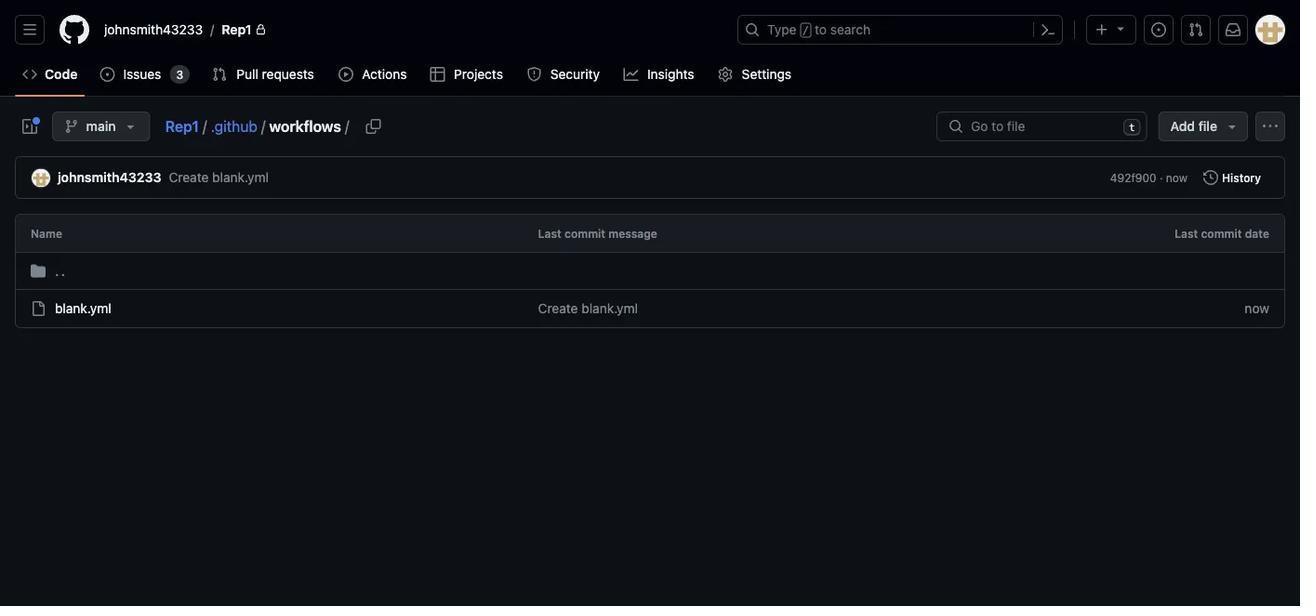 Task type: describe. For each thing, give the bounding box(es) containing it.
Go to file text field
[[971, 113, 1116, 140]]

create for johnsmith43233
[[169, 170, 209, 185]]

commit for message
[[565, 227, 606, 240]]

·
[[1160, 171, 1163, 184]]

issue opened image
[[1151, 22, 1166, 37]]

/ right .github
[[261, 118, 265, 135]]

/ for type
[[802, 24, 809, 37]]

search image
[[949, 119, 963, 134]]

create blank.yml link for blank.yml
[[538, 301, 638, 316]]

security
[[550, 66, 600, 82]]

message
[[608, 227, 657, 240]]

issue opened image
[[100, 67, 115, 82]]

.. link
[[31, 261, 1269, 281]]

johnsmith43233 /
[[104, 22, 214, 37]]

triangle down image inside add file 'popup button'
[[1225, 119, 1240, 134]]

plus image
[[1095, 22, 1109, 37]]

0 horizontal spatial rep1 link
[[165, 118, 199, 135]]

3
[[176, 68, 183, 81]]

.github link
[[211, 118, 258, 135]]

/ for rep1
[[203, 118, 207, 135]]

main button
[[52, 112, 150, 141]]

git pull request image for issue opened image
[[212, 67, 227, 82]]

.github
[[211, 118, 258, 135]]

blank.yml for blank.yml
[[582, 301, 638, 316]]

search
[[830, 22, 871, 37]]

actions link
[[331, 60, 415, 88]]

create blank.yml for blank.yml
[[538, 301, 638, 316]]

johnsmith43233 image
[[32, 169, 50, 188]]

commit for date
[[1201, 227, 1242, 240]]

blank.yml link
[[55, 301, 111, 316]]

history link
[[1195, 165, 1269, 191]]

create blank.yml for johnsmith43233
[[169, 170, 269, 185]]

git pull request image for issue opened icon
[[1189, 22, 1203, 37]]

shield image
[[527, 67, 542, 82]]

lock image
[[255, 24, 267, 35]]

to
[[815, 22, 827, 37]]

play image
[[338, 67, 353, 82]]

code image
[[22, 67, 37, 82]]

last commit date
[[1175, 227, 1269, 240]]

projects link
[[423, 60, 512, 88]]

rep1 / .github / workflows /
[[165, 118, 349, 135]]

issues
[[123, 66, 161, 82]]

create blank.yml link for johnsmith43233
[[169, 170, 269, 185]]

settings
[[742, 66, 791, 82]]

1 horizontal spatial rep1 link
[[214, 15, 274, 45]]

settings link
[[711, 60, 800, 88]]

history image
[[1203, 170, 1218, 185]]

sc 9kayk9 0 image
[[31, 264, 46, 279]]

main
[[86, 119, 116, 134]]

copy path image
[[366, 119, 381, 134]]

johnsmith43233 for johnsmith43233 /
[[104, 22, 203, 37]]

file
[[1198, 119, 1217, 134]]

t
[[1129, 122, 1135, 133]]

pull requests link
[[205, 60, 324, 88]]

johnsmith43233 for johnsmith43233
[[58, 170, 161, 185]]

projects
[[454, 66, 503, 82]]

workflows
[[269, 118, 341, 135]]



Task type: vqa. For each thing, say whether or not it's contained in the screenshot.
johnsmith43233
yes



Task type: locate. For each thing, give the bounding box(es) containing it.
date
[[1245, 227, 1269, 240]]

pull requests
[[237, 66, 314, 82]]

create down last commit message
[[538, 301, 578, 316]]

side panel image
[[22, 119, 37, 134]]

rep1 link
[[214, 15, 274, 45], [165, 118, 199, 135]]

1 horizontal spatial blank.yml
[[212, 170, 269, 185]]

1 vertical spatial create blank.yml
[[538, 301, 638, 316]]

2 commit from the left
[[1201, 227, 1242, 240]]

0 horizontal spatial last
[[538, 227, 562, 240]]

2 horizontal spatial blank.yml
[[582, 301, 638, 316]]

pull
[[237, 66, 258, 82]]

johnsmith43233 link
[[97, 15, 210, 45], [58, 170, 161, 185]]

0 vertical spatial rep1 link
[[214, 15, 274, 45]]

0 vertical spatial now
[[1166, 171, 1188, 184]]

0 horizontal spatial commit
[[565, 227, 606, 240]]

add
[[1170, 119, 1195, 134]]

list containing johnsmith43233 /
[[97, 15, 726, 45]]

1 vertical spatial johnsmith43233 link
[[58, 170, 161, 185]]

0 horizontal spatial now
[[1166, 171, 1188, 184]]

git branch image
[[64, 119, 79, 134]]

/ left 'to'
[[802, 24, 809, 37]]

commit
[[565, 227, 606, 240], [1201, 227, 1242, 240]]

code link
[[15, 60, 85, 88]]

create blank.yml link down .github
[[169, 170, 269, 185]]

code
[[45, 66, 78, 82]]

1 horizontal spatial last
[[1175, 227, 1198, 240]]

2 horizontal spatial triangle down image
[[1225, 119, 1240, 134]]

0 horizontal spatial triangle down image
[[123, 119, 138, 134]]

type / to search
[[767, 22, 871, 37]]

1 vertical spatial create blank.yml link
[[538, 301, 638, 316]]

homepage image
[[60, 15, 89, 45]]

list
[[97, 15, 726, 45]]

more options image
[[1263, 119, 1278, 134]]

blank.yml down ..
[[55, 301, 111, 316]]

0 horizontal spatial git pull request image
[[212, 67, 227, 82]]

1 last from the left
[[538, 227, 562, 240]]

johnsmith43233 down the main popup button
[[58, 170, 161, 185]]

create
[[169, 170, 209, 185], [538, 301, 578, 316]]

rep1 link up pull
[[214, 15, 274, 45]]

johnsmith43233 link down the main popup button
[[58, 170, 161, 185]]

create blank.yml
[[169, 170, 269, 185], [538, 301, 638, 316]]

add file button
[[1158, 112, 1248, 141]]

492f900
[[1110, 171, 1156, 184]]

/ left copy path image
[[345, 118, 349, 135]]

1 vertical spatial rep1 link
[[165, 118, 199, 135]]

0 vertical spatial johnsmith43233
[[104, 22, 203, 37]]

git pull request image inside pull requests link
[[212, 67, 227, 82]]

1 vertical spatial git pull request image
[[212, 67, 227, 82]]

/ left lock image
[[210, 22, 214, 37]]

name
[[31, 227, 62, 240]]

0 vertical spatial rep1
[[222, 22, 252, 37]]

johnsmith43233
[[104, 22, 203, 37], [58, 170, 161, 185]]

blank.yml for johnsmith43233
[[212, 170, 269, 185]]

last
[[538, 227, 562, 240], [1175, 227, 1198, 240]]

/
[[210, 22, 214, 37], [802, 24, 809, 37], [203, 118, 207, 135], [261, 118, 265, 135], [345, 118, 349, 135]]

johnsmith43233 inside the johnsmith43233 /
[[104, 22, 203, 37]]

/ left the .github link
[[203, 118, 207, 135]]

1 vertical spatial rep1
[[165, 118, 199, 135]]

1 vertical spatial now
[[1245, 301, 1269, 316]]

requests
[[262, 66, 314, 82]]

create blank.yml down .github
[[169, 170, 269, 185]]

triangle down image right the file
[[1225, 119, 1240, 134]]

actions
[[362, 66, 407, 82]]

create blank.yml link
[[169, 170, 269, 185], [538, 301, 638, 316]]

last down 492f900 · now on the top of the page
[[1175, 227, 1198, 240]]

create blank.yml link down .. link
[[538, 301, 638, 316]]

type
[[767, 22, 797, 37]]

last for last commit date
[[1175, 227, 1198, 240]]

1 commit from the left
[[565, 227, 606, 240]]

add file
[[1170, 119, 1217, 134]]

..
[[55, 263, 67, 279]]

1 horizontal spatial create
[[538, 301, 578, 316]]

/ inside type / to search
[[802, 24, 809, 37]]

rep1 for rep1
[[222, 22, 252, 37]]

0 vertical spatial create
[[169, 170, 209, 185]]

insights
[[647, 66, 694, 82]]

0 vertical spatial create blank.yml
[[169, 170, 269, 185]]

graph image
[[624, 67, 638, 82]]

1 horizontal spatial triangle down image
[[1113, 21, 1128, 36]]

now
[[1166, 171, 1188, 184], [1245, 301, 1269, 316]]

0 vertical spatial git pull request image
[[1189, 22, 1203, 37]]

create down rep1 / .github / workflows /
[[169, 170, 209, 185]]

johnsmith43233 up issues
[[104, 22, 203, 37]]

492f900 link
[[1110, 169, 1156, 186]]

git pull request image left notifications "image"
[[1189, 22, 1203, 37]]

johnsmith43233 link up issues
[[97, 15, 210, 45]]

0 vertical spatial create blank.yml link
[[169, 170, 269, 185]]

rep1 link left the .github link
[[165, 118, 199, 135]]

last for last commit message
[[538, 227, 562, 240]]

triangle down image right 'plus' icon
[[1113, 21, 1128, 36]]

table image
[[430, 67, 445, 82]]

security link
[[519, 60, 609, 88]]

1 horizontal spatial rep1
[[222, 22, 252, 37]]

rep1 left lock image
[[222, 22, 252, 37]]

1 vertical spatial johnsmith43233
[[58, 170, 161, 185]]

notifications image
[[1226, 22, 1241, 37]]

rep1 for rep1 / .github / workflows /
[[165, 118, 199, 135]]

blank.yml down .. link
[[582, 301, 638, 316]]

492f900 · now
[[1110, 171, 1188, 184]]

0 horizontal spatial create blank.yml
[[169, 170, 269, 185]]

0 horizontal spatial create blank.yml link
[[169, 170, 269, 185]]

0 horizontal spatial create
[[169, 170, 209, 185]]

git pull request image
[[1189, 22, 1203, 37], [212, 67, 227, 82]]

/ inside the johnsmith43233 /
[[210, 22, 214, 37]]

0 vertical spatial johnsmith43233 link
[[97, 15, 210, 45]]

/ for johnsmith43233
[[210, 22, 214, 37]]

commit left message
[[565, 227, 606, 240]]

insights link
[[616, 60, 703, 88]]

now right ·
[[1166, 171, 1188, 184]]

1 horizontal spatial now
[[1245, 301, 1269, 316]]

1 horizontal spatial create blank.yml link
[[538, 301, 638, 316]]

last left message
[[538, 227, 562, 240]]

1 horizontal spatial commit
[[1201, 227, 1242, 240]]

1 horizontal spatial create blank.yml
[[538, 301, 638, 316]]

triangle down image
[[1113, 21, 1128, 36], [123, 119, 138, 134], [1225, 119, 1240, 134]]

history
[[1222, 171, 1261, 184]]

commit left date
[[1201, 227, 1242, 240]]

git pull request image left pull
[[212, 67, 227, 82]]

create blank.yml down .. link
[[538, 301, 638, 316]]

blank.yml down .github
[[212, 170, 269, 185]]

0 horizontal spatial blank.yml
[[55, 301, 111, 316]]

1 horizontal spatial git pull request image
[[1189, 22, 1203, 37]]

now down date
[[1245, 301, 1269, 316]]

rep1
[[222, 22, 252, 37], [165, 118, 199, 135]]

0 horizontal spatial rep1
[[165, 118, 199, 135]]

blank.yml
[[212, 170, 269, 185], [55, 301, 111, 316], [582, 301, 638, 316]]

command palette image
[[1041, 22, 1056, 37]]

last commit message
[[538, 227, 657, 240]]

rep1 left the .github link
[[165, 118, 199, 135]]

triangle down image right 'main'
[[123, 119, 138, 134]]

2 last from the left
[[1175, 227, 1198, 240]]

gear image
[[718, 67, 733, 82]]

1 vertical spatial create
[[538, 301, 578, 316]]

create for blank.yml
[[538, 301, 578, 316]]



